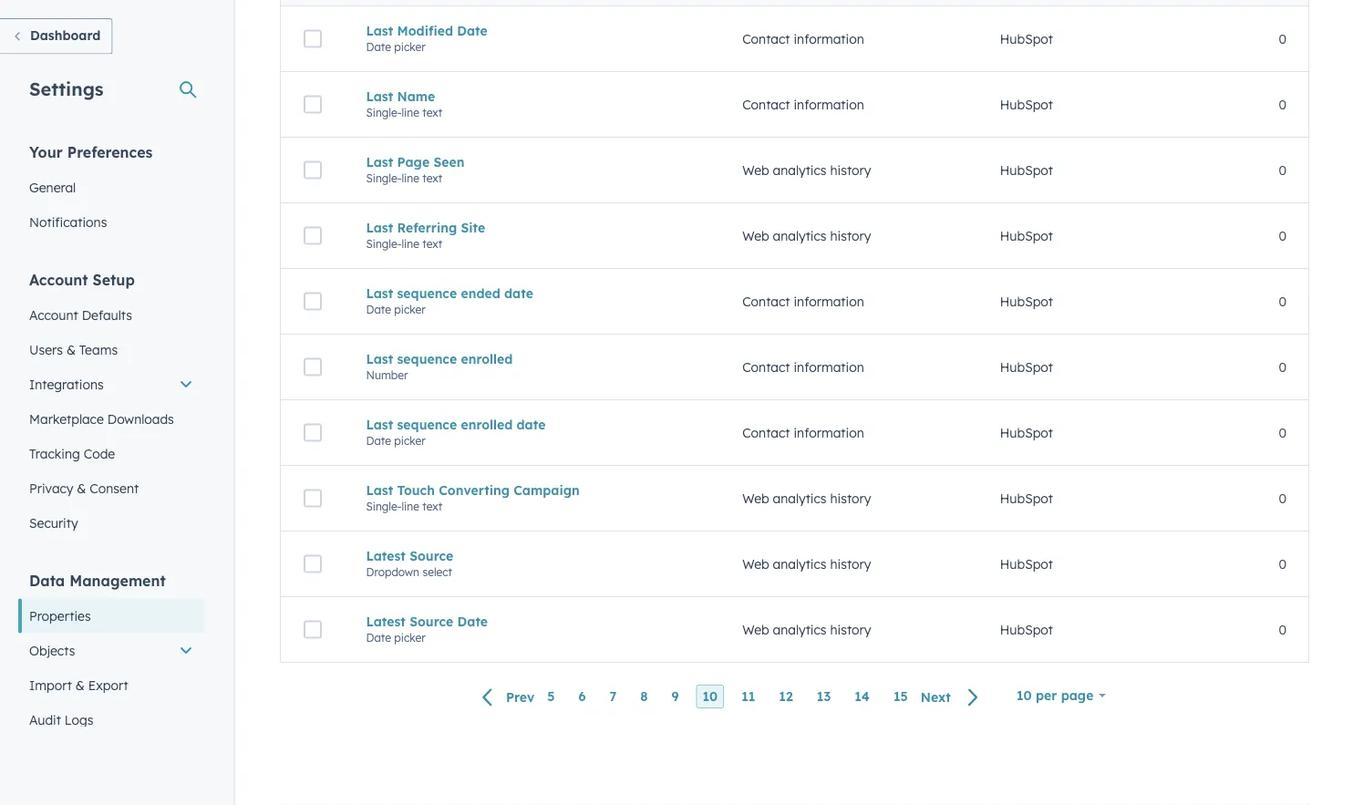 Task type: describe. For each thing, give the bounding box(es) containing it.
privacy & consent link
[[18, 471, 204, 506]]

general link
[[18, 170, 204, 205]]

6
[[579, 689, 586, 705]]

tracking
[[29, 446, 80, 462]]

history for last touch converting campaign
[[830, 490, 871, 506]]

data management
[[29, 571, 166, 590]]

contact information for last name
[[743, 96, 864, 112]]

10 for 10
[[703, 689, 718, 705]]

15 button
[[887, 685, 915, 709]]

analytics for last referring site
[[773, 228, 827, 244]]

last for last referring site
[[366, 220, 393, 236]]

properties link
[[18, 599, 204, 633]]

last touch converting campaign single-line text
[[366, 482, 580, 513]]

14
[[855, 689, 870, 705]]

history for latest source
[[830, 556, 871, 572]]

13
[[817, 689, 831, 705]]

single- inside last referring site single-line text
[[366, 237, 402, 251]]

last for last sequence enrolled date
[[366, 417, 393, 433]]

web for last referring site
[[743, 228, 770, 244]]

analytics for latest source date
[[773, 622, 827, 638]]

audit
[[29, 712, 61, 728]]

date up the prev button
[[457, 614, 488, 630]]

14 button
[[848, 685, 876, 709]]

9 button
[[665, 685, 685, 709]]

dashboard
[[30, 27, 101, 43]]

15
[[894, 689, 908, 705]]

integrations
[[29, 376, 104, 392]]

contact information for last modified date
[[743, 31, 864, 47]]

integrations button
[[18, 367, 204, 402]]

contact information for last sequence enrolled date
[[743, 425, 864, 441]]

history for latest source date
[[830, 622, 871, 638]]

logs
[[65, 712, 93, 728]]

information for last sequence enrolled date
[[794, 425, 864, 441]]

text inside last page seen single-line text
[[422, 171, 443, 185]]

line inside last name single-line text
[[402, 106, 419, 119]]

preferences
[[67, 143, 153, 161]]

last sequence enrolled button
[[366, 351, 699, 367]]

page
[[1061, 688, 1094, 704]]

data management element
[[18, 570, 204, 737]]

privacy & consent
[[29, 480, 139, 496]]

marketplace downloads link
[[18, 402, 204, 436]]

last name button
[[366, 88, 699, 104]]

general
[[29, 179, 76, 195]]

picker inside "latest source date date picker"
[[394, 631, 426, 645]]

account setup
[[29, 270, 135, 289]]

objects
[[29, 643, 75, 659]]

management
[[69, 571, 166, 590]]

marketplace downloads
[[29, 411, 174, 427]]

picker inside "last sequence ended date date picker"
[[394, 303, 426, 316]]

users & teams link
[[18, 332, 204, 367]]

0 for last sequence ended date
[[1279, 293, 1287, 309]]

dashboard link
[[0, 18, 112, 54]]

12
[[779, 689, 793, 705]]

contact for last modified date
[[743, 31, 790, 47]]

5
[[547, 689, 555, 705]]

referring
[[397, 220, 457, 236]]

10 per page button
[[1005, 678, 1118, 714]]

tracking code link
[[18, 436, 204, 471]]

select
[[423, 565, 452, 579]]

hubspot for last name
[[1000, 96, 1053, 112]]

site
[[461, 220, 485, 236]]

web for latest source date
[[743, 622, 770, 638]]

objects button
[[18, 633, 204, 668]]

last for last modified date
[[366, 23, 393, 39]]

last modified date button
[[366, 23, 699, 39]]

8
[[640, 689, 648, 705]]

number
[[366, 368, 408, 382]]

contact for last sequence ended date
[[743, 293, 790, 309]]

tab panel containing last modified date
[[265, 0, 1324, 729]]

downloads
[[107, 411, 174, 427]]

prev
[[506, 689, 535, 705]]

date right modified at the top left of page
[[457, 23, 488, 39]]

line inside last referring site single-line text
[[402, 237, 419, 251]]

hubspot for latest source date
[[1000, 622, 1053, 638]]

security
[[29, 515, 78, 531]]

account defaults
[[29, 307, 132, 323]]

7 button
[[603, 685, 623, 709]]

sequence for last sequence ended date
[[397, 285, 457, 301]]

latest for latest source
[[366, 548, 406, 564]]

settings
[[29, 77, 104, 100]]

last for last name
[[366, 88, 393, 104]]

next button
[[915, 685, 990, 709]]

last for last sequence enrolled
[[366, 351, 393, 367]]

& for consent
[[77, 480, 86, 496]]

setup
[[93, 270, 135, 289]]

source for dropdown
[[410, 548, 454, 564]]

seen
[[434, 154, 465, 170]]

users
[[29, 342, 63, 358]]

date for last sequence enrolled date
[[517, 417, 546, 433]]

latest source date date picker
[[366, 614, 488, 645]]

audit logs
[[29, 712, 93, 728]]

0 for last page seen
[[1279, 162, 1287, 178]]

source for date
[[410, 614, 454, 630]]

import & export
[[29, 677, 128, 693]]

& for teams
[[66, 342, 76, 358]]

privacy
[[29, 480, 73, 496]]

history for last page seen
[[830, 162, 871, 178]]

last sequence enrolled date button
[[366, 417, 699, 433]]

web analytics history for latest source date
[[743, 622, 871, 638]]



Task type: locate. For each thing, give the bounding box(es) containing it.
properties
[[29, 608, 91, 624]]

1 0 from the top
[[1279, 31, 1287, 47]]

text down seen
[[422, 171, 443, 185]]

3 web analytics history from the top
[[743, 490, 871, 506]]

single- down page
[[366, 171, 402, 185]]

2 vertical spatial &
[[76, 677, 85, 693]]

text down touch
[[422, 500, 443, 513]]

5 0 from the top
[[1279, 293, 1287, 309]]

touch
[[397, 482, 435, 498]]

sequence for last sequence enrolled date
[[397, 417, 457, 433]]

4 text from the top
[[422, 500, 443, 513]]

line down page
[[402, 171, 419, 185]]

enrolled inside last sequence enrolled date date picker
[[461, 417, 513, 433]]

1 last from the top
[[366, 23, 393, 39]]

8 0 from the top
[[1279, 490, 1287, 506]]

9 0 from the top
[[1279, 556, 1287, 572]]

hubspot for last sequence enrolled
[[1000, 359, 1053, 375]]

web analytics history
[[743, 162, 871, 178], [743, 228, 871, 244], [743, 490, 871, 506], [743, 556, 871, 572], [743, 622, 871, 638]]

dropdown
[[366, 565, 420, 579]]

5 last from the top
[[366, 285, 393, 301]]

1 line from the top
[[402, 106, 419, 119]]

line inside last touch converting campaign single-line text
[[402, 500, 419, 513]]

10 per page
[[1017, 688, 1094, 704]]

single- down touch
[[366, 500, 402, 513]]

last page seen single-line text
[[366, 154, 465, 185]]

2 account from the top
[[29, 307, 78, 323]]

next
[[921, 689, 951, 705]]

audit logs link
[[18, 703, 204, 737]]

last inside 'last modified date date picker'
[[366, 23, 393, 39]]

web for latest source
[[743, 556, 770, 572]]

1 source from the top
[[410, 548, 454, 564]]

1 web analytics history from the top
[[743, 162, 871, 178]]

2 enrolled from the top
[[461, 417, 513, 433]]

last inside last sequence enrolled date date picker
[[366, 417, 393, 433]]

2 last from the top
[[366, 88, 393, 104]]

enrolled inside last sequence enrolled number
[[461, 351, 513, 367]]

latest source date button
[[366, 614, 699, 630]]

2 single- from the top
[[366, 171, 402, 185]]

hubspot for last sequence enrolled date
[[1000, 425, 1053, 441]]

3 contact information from the top
[[743, 293, 864, 309]]

latest inside latest source dropdown select
[[366, 548, 406, 564]]

web for last page seen
[[743, 162, 770, 178]]

2 source from the top
[[410, 614, 454, 630]]

0 vertical spatial latest
[[366, 548, 406, 564]]

information for last sequence enrolled
[[794, 359, 864, 375]]

1 contact information from the top
[[743, 31, 864, 47]]

last inside last sequence enrolled number
[[366, 351, 393, 367]]

picker down dropdown
[[394, 631, 426, 645]]

8 last from the top
[[366, 482, 393, 498]]

3 last from the top
[[366, 154, 393, 170]]

10
[[1017, 688, 1032, 704], [703, 689, 718, 705]]

history for last referring site
[[830, 228, 871, 244]]

1 analytics from the top
[[773, 162, 827, 178]]

5 history from the top
[[830, 622, 871, 638]]

1 web from the top
[[743, 162, 770, 178]]

picker down modified at the top left of page
[[394, 40, 426, 54]]

single- down name
[[366, 106, 402, 119]]

last touch converting campaign button
[[366, 482, 699, 498]]

hubspot for last modified date
[[1000, 31, 1053, 47]]

single- inside last touch converting campaign single-line text
[[366, 500, 402, 513]]

0 vertical spatial sequence
[[397, 285, 457, 301]]

last referring site single-line text
[[366, 220, 485, 251]]

web analytics history for last referring site
[[743, 228, 871, 244]]

& inside the data management element
[[76, 677, 85, 693]]

single- inside last page seen single-line text
[[366, 171, 402, 185]]

last left referring
[[366, 220, 393, 236]]

2 text from the top
[[422, 171, 443, 185]]

name
[[397, 88, 435, 104]]

1 vertical spatial latest
[[366, 614, 406, 630]]

5 analytics from the top
[[773, 622, 827, 638]]

account for account setup
[[29, 270, 88, 289]]

analytics
[[773, 162, 827, 178], [773, 228, 827, 244], [773, 490, 827, 506], [773, 556, 827, 572], [773, 622, 827, 638]]

account setup element
[[18, 270, 204, 540]]

latest inside "latest source date date picker"
[[366, 614, 406, 630]]

1 hubspot from the top
[[1000, 31, 1053, 47]]

hubspot for last page seen
[[1000, 162, 1053, 178]]

1 contact from the top
[[743, 31, 790, 47]]

4 0 from the top
[[1279, 228, 1287, 244]]

analytics for last touch converting campaign
[[773, 490, 827, 506]]

2 history from the top
[[830, 228, 871, 244]]

1 vertical spatial date
[[517, 417, 546, 433]]

4 information from the top
[[794, 359, 864, 375]]

3 analytics from the top
[[773, 490, 827, 506]]

enrolled up converting
[[461, 417, 513, 433]]

date down number at top left
[[366, 434, 391, 448]]

0 horizontal spatial 10
[[703, 689, 718, 705]]

5 contact from the top
[[743, 425, 790, 441]]

last sequence enrolled date date picker
[[366, 417, 546, 448]]

0 for last modified date
[[1279, 31, 1287, 47]]

1 vertical spatial source
[[410, 614, 454, 630]]

2 vertical spatial sequence
[[397, 417, 457, 433]]

account inside account defaults link
[[29, 307, 78, 323]]

pagination navigation
[[471, 685, 990, 709]]

3 single- from the top
[[366, 237, 402, 251]]

2 hubspot from the top
[[1000, 96, 1053, 112]]

0 for last name
[[1279, 96, 1287, 112]]

1 history from the top
[[830, 162, 871, 178]]

text inside last name single-line text
[[422, 106, 443, 119]]

last inside last touch converting campaign single-line text
[[366, 482, 393, 498]]

account up 'account defaults'
[[29, 270, 88, 289]]

11 button
[[735, 685, 762, 709]]

10 button
[[696, 685, 724, 709]]

0 vertical spatial enrolled
[[461, 351, 513, 367]]

date up last touch converting campaign "button"
[[517, 417, 546, 433]]

3 sequence from the top
[[397, 417, 457, 433]]

4 line from the top
[[402, 500, 419, 513]]

4 contact information from the top
[[743, 359, 864, 375]]

4 history from the top
[[830, 556, 871, 572]]

text inside last referring site single-line text
[[422, 237, 443, 251]]

1 vertical spatial enrolled
[[461, 417, 513, 433]]

text
[[422, 106, 443, 119], [422, 171, 443, 185], [422, 237, 443, 251], [422, 500, 443, 513]]

latest up dropdown
[[366, 548, 406, 564]]

1 sequence from the top
[[397, 285, 457, 301]]

5 hubspot from the top
[[1000, 293, 1053, 309]]

2 line from the top
[[402, 171, 419, 185]]

7 0 from the top
[[1279, 425, 1287, 441]]

single-
[[366, 106, 402, 119], [366, 171, 402, 185], [366, 237, 402, 251], [366, 500, 402, 513]]

5 button
[[541, 685, 561, 709]]

sequence inside last sequence enrolled date date picker
[[397, 417, 457, 433]]

1 single- from the top
[[366, 106, 402, 119]]

source up select
[[410, 548, 454, 564]]

page
[[397, 154, 430, 170]]

0
[[1279, 31, 1287, 47], [1279, 96, 1287, 112], [1279, 162, 1287, 178], [1279, 228, 1287, 244], [1279, 293, 1287, 309], [1279, 359, 1287, 375], [1279, 425, 1287, 441], [1279, 490, 1287, 506], [1279, 556, 1287, 572], [1279, 622, 1287, 638]]

picker
[[394, 40, 426, 54], [394, 303, 426, 316], [394, 434, 426, 448], [394, 631, 426, 645]]

2 web analytics history from the top
[[743, 228, 871, 244]]

teams
[[79, 342, 118, 358]]

10 left per
[[1017, 688, 1032, 704]]

source inside latest source dropdown select
[[410, 548, 454, 564]]

8 button
[[634, 685, 654, 709]]

analytics for latest source
[[773, 556, 827, 572]]

2 analytics from the top
[[773, 228, 827, 244]]

last sequence ended date date picker
[[366, 285, 533, 316]]

web for last touch converting campaign
[[743, 490, 770, 506]]

tracking code
[[29, 446, 115, 462]]

4 analytics from the top
[[773, 556, 827, 572]]

account up users
[[29, 307, 78, 323]]

single- inside last name single-line text
[[366, 106, 402, 119]]

last left name
[[366, 88, 393, 104]]

source
[[410, 548, 454, 564], [410, 614, 454, 630]]

3 0 from the top
[[1279, 162, 1287, 178]]

6 button
[[572, 685, 592, 709]]

5 web from the top
[[743, 622, 770, 638]]

& right users
[[66, 342, 76, 358]]

hubspot for latest source
[[1000, 556, 1053, 572]]

2 picker from the top
[[394, 303, 426, 316]]

latest source button
[[366, 548, 699, 564]]

latest down dropdown
[[366, 614, 406, 630]]

export
[[88, 677, 128, 693]]

consent
[[90, 480, 139, 496]]

picker up last sequence enrolled number
[[394, 303, 426, 316]]

10 inside button
[[703, 689, 718, 705]]

users & teams
[[29, 342, 118, 358]]

contact for last sequence enrolled
[[743, 359, 790, 375]]

your preferences
[[29, 143, 153, 161]]

3 information from the top
[[794, 293, 864, 309]]

sequence inside last sequence enrolled number
[[397, 351, 457, 367]]

4 contact from the top
[[743, 359, 790, 375]]

1 vertical spatial account
[[29, 307, 78, 323]]

last left touch
[[366, 482, 393, 498]]

picker inside last sequence enrolled date date picker
[[394, 434, 426, 448]]

your
[[29, 143, 63, 161]]

marketplace
[[29, 411, 104, 427]]

3 text from the top
[[422, 237, 443, 251]]

2 information from the top
[[794, 96, 864, 112]]

1 picker from the top
[[394, 40, 426, 54]]

3 hubspot from the top
[[1000, 162, 1053, 178]]

text down referring
[[422, 237, 443, 251]]

13 button
[[810, 685, 837, 709]]

0 for last sequence enrolled date
[[1279, 425, 1287, 441]]

prev button
[[471, 685, 541, 709]]

last for last touch converting campaign
[[366, 482, 393, 498]]

4 hubspot from the top
[[1000, 228, 1053, 244]]

hubspot for last sequence ended date
[[1000, 293, 1053, 309]]

web
[[743, 162, 770, 178], [743, 228, 770, 244], [743, 490, 770, 506], [743, 556, 770, 572], [743, 622, 770, 638]]

1 text from the top
[[422, 106, 443, 119]]

0 vertical spatial date
[[504, 285, 533, 301]]

contact information
[[743, 31, 864, 47], [743, 96, 864, 112], [743, 293, 864, 309], [743, 359, 864, 375], [743, 425, 864, 441]]

last down last referring site single-line text
[[366, 285, 393, 301]]

data
[[29, 571, 65, 590]]

0 for last referring site
[[1279, 228, 1287, 244]]

information for last sequence ended date
[[794, 293, 864, 309]]

3 web from the top
[[743, 490, 770, 506]]

1 latest from the top
[[366, 548, 406, 564]]

last left modified at the top left of page
[[366, 23, 393, 39]]

1 account from the top
[[29, 270, 88, 289]]

line down referring
[[402, 237, 419, 251]]

ended
[[461, 285, 500, 301]]

hubspot for last touch converting campaign
[[1000, 490, 1053, 506]]

1 vertical spatial &
[[77, 480, 86, 496]]

last for last sequence ended date
[[366, 285, 393, 301]]

notifications link
[[18, 205, 204, 239]]

tab panel
[[265, 0, 1324, 729]]

3 picker from the top
[[394, 434, 426, 448]]

date inside "last sequence ended date date picker"
[[504, 285, 533, 301]]

enrolled
[[461, 351, 513, 367], [461, 417, 513, 433]]

defaults
[[82, 307, 132, 323]]

10 right 9 in the bottom of the page
[[703, 689, 718, 705]]

enrolled for last sequence enrolled
[[461, 351, 513, 367]]

last inside last page seen single-line text
[[366, 154, 393, 170]]

4 single- from the top
[[366, 500, 402, 513]]

1 enrolled from the top
[[461, 351, 513, 367]]

source down select
[[410, 614, 454, 630]]

web analytics history for last page seen
[[743, 162, 871, 178]]

contact for last sequence enrolled date
[[743, 425, 790, 441]]

picker inside 'last modified date date picker'
[[394, 40, 426, 54]]

last inside "last sequence ended date date picker"
[[366, 285, 393, 301]]

sequence for last sequence enrolled
[[397, 351, 457, 367]]

0 for last touch converting campaign
[[1279, 490, 1287, 506]]

line down touch
[[402, 500, 419, 513]]

line down name
[[402, 106, 419, 119]]

date inside last sequence enrolled date date picker
[[517, 417, 546, 433]]

line inside last page seen single-line text
[[402, 171, 419, 185]]

source inside "latest source date date picker"
[[410, 614, 454, 630]]

2 sequence from the top
[[397, 351, 457, 367]]

10 for 10 per page
[[1017, 688, 1032, 704]]

6 last from the top
[[366, 351, 393, 367]]

line
[[402, 106, 419, 119], [402, 171, 419, 185], [402, 237, 419, 251], [402, 500, 419, 513]]

0 vertical spatial source
[[410, 548, 454, 564]]

campaign
[[514, 482, 580, 498]]

4 web analytics history from the top
[[743, 556, 871, 572]]

5 web analytics history from the top
[[743, 622, 871, 638]]

3 history from the top
[[830, 490, 871, 506]]

6 0 from the top
[[1279, 359, 1287, 375]]

date inside "last sequence ended date date picker"
[[366, 303, 391, 316]]

& for export
[[76, 677, 85, 693]]

date inside last sequence enrolled date date picker
[[366, 434, 391, 448]]

picker up touch
[[394, 434, 426, 448]]

10 0 from the top
[[1279, 622, 1287, 638]]

0 for latest source date
[[1279, 622, 1287, 638]]

contact for last name
[[743, 96, 790, 112]]

4 picker from the top
[[394, 631, 426, 645]]

5 contact information from the top
[[743, 425, 864, 441]]

contact information for last sequence ended date
[[743, 293, 864, 309]]

last down number at top left
[[366, 417, 393, 433]]

& left 'export' in the left of the page
[[76, 677, 85, 693]]

last for last page seen
[[366, 154, 393, 170]]

10 inside popup button
[[1017, 688, 1032, 704]]

2 web from the top
[[743, 228, 770, 244]]

notifications
[[29, 214, 107, 230]]

1 horizontal spatial 10
[[1017, 688, 1032, 704]]

import
[[29, 677, 72, 693]]

code
[[84, 446, 115, 462]]

sequence inside "last sequence ended date date picker"
[[397, 285, 457, 301]]

single- down referring
[[366, 237, 402, 251]]

sequence
[[397, 285, 457, 301], [397, 351, 457, 367], [397, 417, 457, 433]]

1 vertical spatial sequence
[[397, 351, 457, 367]]

2 contact information from the top
[[743, 96, 864, 112]]

your preferences element
[[18, 142, 204, 239]]

date right ended
[[504, 285, 533, 301]]

date up last name single-line text
[[366, 40, 391, 54]]

information for last name
[[794, 96, 864, 112]]

enrolled down ended
[[461, 351, 513, 367]]

10 hubspot from the top
[[1000, 622, 1053, 638]]

3 line from the top
[[402, 237, 419, 251]]

modified
[[397, 23, 453, 39]]

text down name
[[422, 106, 443, 119]]

enrolled for last sequence enrolled date
[[461, 417, 513, 433]]

& right privacy
[[77, 480, 86, 496]]

sequence down last sequence enrolled number
[[397, 417, 457, 433]]

7 hubspot from the top
[[1000, 425, 1053, 441]]

sequence up number at top left
[[397, 351, 457, 367]]

analytics for last page seen
[[773, 162, 827, 178]]

last sequence enrolled number
[[366, 351, 513, 382]]

sequence left ended
[[397, 285, 457, 301]]

5 information from the top
[[794, 425, 864, 441]]

7 last from the top
[[366, 417, 393, 433]]

8 hubspot from the top
[[1000, 490, 1053, 506]]

import & export link
[[18, 668, 204, 703]]

1 information from the top
[[794, 31, 864, 47]]

last inside last name single-line text
[[366, 88, 393, 104]]

account defaults link
[[18, 298, 204, 332]]

12 button
[[773, 685, 800, 709]]

converting
[[439, 482, 510, 498]]

last left page
[[366, 154, 393, 170]]

contact information for last sequence enrolled
[[743, 359, 864, 375]]

9 hubspot from the top
[[1000, 556, 1053, 572]]

6 hubspot from the top
[[1000, 359, 1053, 375]]

date up number at top left
[[366, 303, 391, 316]]

latest for latest source date
[[366, 614, 406, 630]]

0 vertical spatial &
[[66, 342, 76, 358]]

0 vertical spatial account
[[29, 270, 88, 289]]

0 for last sequence enrolled
[[1279, 359, 1287, 375]]

2 latest from the top
[[366, 614, 406, 630]]

web analytics history for last touch converting campaign
[[743, 490, 871, 506]]

2 0 from the top
[[1279, 96, 1287, 112]]

2 contact from the top
[[743, 96, 790, 112]]

security link
[[18, 506, 204, 540]]

history
[[830, 162, 871, 178], [830, 228, 871, 244], [830, 490, 871, 506], [830, 556, 871, 572], [830, 622, 871, 638]]

last
[[366, 23, 393, 39], [366, 88, 393, 104], [366, 154, 393, 170], [366, 220, 393, 236], [366, 285, 393, 301], [366, 351, 393, 367], [366, 417, 393, 433], [366, 482, 393, 498]]

last page seen button
[[366, 154, 699, 170]]

date down dropdown
[[366, 631, 391, 645]]

date
[[504, 285, 533, 301], [517, 417, 546, 433]]

date for last sequence ended date
[[504, 285, 533, 301]]

last up number at top left
[[366, 351, 393, 367]]

3 contact from the top
[[743, 293, 790, 309]]

hubspot for last referring site
[[1000, 228, 1053, 244]]

web analytics history for latest source
[[743, 556, 871, 572]]

0 for latest source
[[1279, 556, 1287, 572]]

last sequence ended date button
[[366, 285, 699, 301]]

last modified date date picker
[[366, 23, 488, 54]]

last inside last referring site single-line text
[[366, 220, 393, 236]]

11
[[742, 689, 756, 705]]

account for account defaults
[[29, 307, 78, 323]]

4 web from the top
[[743, 556, 770, 572]]

last referring site button
[[366, 220, 699, 236]]

per
[[1036, 688, 1057, 704]]

information for last modified date
[[794, 31, 864, 47]]

text inside last touch converting campaign single-line text
[[422, 500, 443, 513]]

9
[[672, 689, 679, 705]]

4 last from the top
[[366, 220, 393, 236]]



Task type: vqa. For each thing, say whether or not it's contained in the screenshot.


